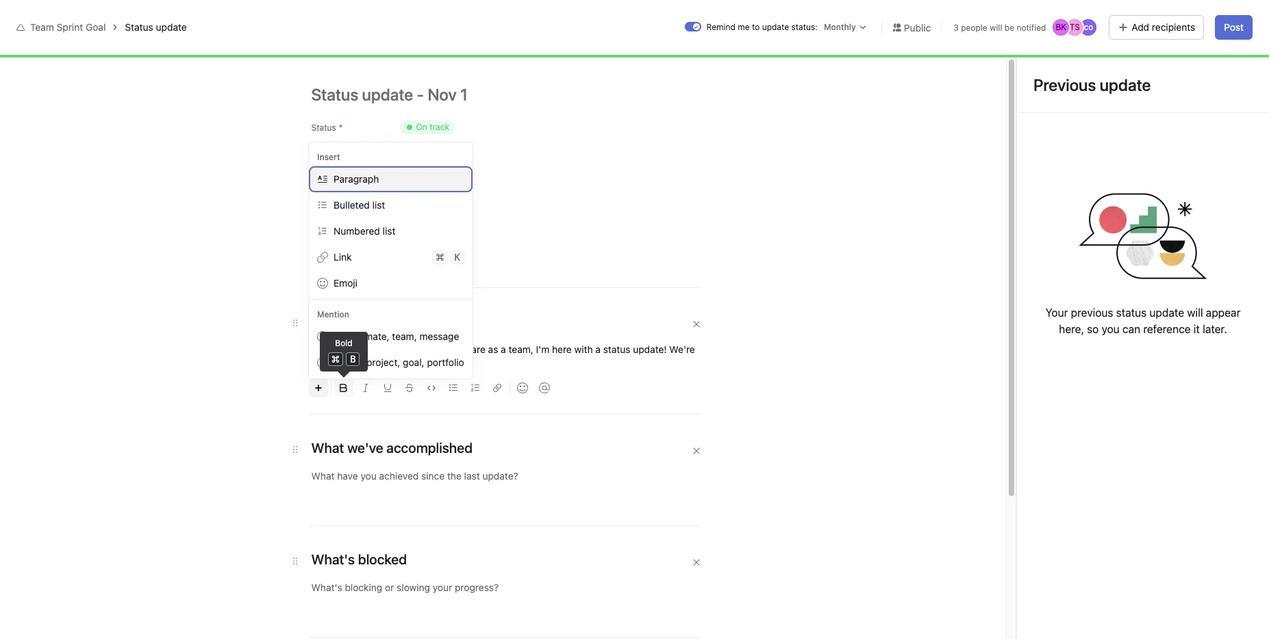 Task type: vqa. For each thing, say whether or not it's contained in the screenshot.
THE CONNECT
yes



Task type: locate. For each thing, give the bounding box(es) containing it.
remind me to update status:
[[707, 22, 818, 32]]

a teammate, team, message
[[334, 331, 459, 343]]

⌘
[[436, 251, 444, 263], [331, 354, 340, 365]]

connect
[[523, 356, 560, 368], [420, 577, 454, 587]]

connect down i'm
[[523, 356, 560, 368]]

Title of update text field
[[311, 79, 722, 110]]

everyone
[[358, 344, 398, 356]]

Section title text field
[[311, 439, 473, 458]]

remove section image for what's blocked text field
[[692, 559, 701, 567]]

⌘ inside 'tooltip'
[[331, 354, 340, 365]]

goals left connected
[[509, 269, 530, 280]]

numbered list image
[[471, 384, 479, 393]]

ja
[[1147, 53, 1156, 63]]

0 horizontal spatial connect
[[420, 577, 454, 587]]

0 horizontal spatial team
[[30, 21, 54, 33]]

1 horizontal spatial co
[[1188, 53, 1197, 63]]

we're
[[670, 344, 695, 356]]

0 vertical spatial team
[[30, 21, 54, 33]]

0 horizontal spatial what's
[[407, 172, 450, 188]]

0 vertical spatial ts
[[1070, 22, 1080, 32]]

italics image
[[361, 384, 370, 393]]

1 horizontal spatial to
[[567, 325, 576, 337]]

goals
[[292, 42, 315, 54], [509, 269, 530, 280], [541, 325, 565, 337]]

reference
[[1144, 323, 1191, 336]]

team up the home
[[30, 21, 54, 33]]

switch
[[685, 22, 701, 32]]

1 vertical spatial to
[[567, 325, 576, 337]]

paragraph menu item
[[309, 166, 473, 193]]

0 horizontal spatial goals
[[292, 42, 315, 54]]

sprint down everyone
[[382, 359, 409, 371]]

0 horizontal spatial status
[[603, 344, 631, 356]]

goals for no sub-goals connected
[[509, 269, 530, 280]]

2 a from the top
[[334, 357, 340, 369]]

1 vertical spatial connect
[[420, 577, 454, 587]]

2 vertical spatial to
[[333, 344, 342, 356]]

0 horizontal spatial will
[[990, 22, 1003, 33]]

what's left in
[[1069, 11, 1096, 21]]

remove section image
[[692, 321, 701, 329], [692, 447, 701, 456], [692, 559, 701, 567]]

0 horizontal spatial co
[[1084, 22, 1094, 32]]

link image
[[493, 384, 501, 393]]

connect a sub-goal button
[[500, 350, 619, 375]]

0 horizontal spatial bk
[[1056, 22, 1067, 32]]

goals up 'here'
[[541, 325, 565, 337]]

goal's
[[692, 325, 719, 337]]

track left b
[[325, 359, 348, 371]]

sprint left goal
[[57, 21, 83, 33]]

later.
[[1203, 323, 1227, 336]]

goals inside my workspace goals link
[[292, 42, 315, 54]]

here,
[[1059, 323, 1084, 336]]

to left let
[[333, 344, 342, 356]]

0 vertical spatial goals
[[292, 42, 315, 54]]

be
[[1005, 22, 1015, 33]]

to up 'here'
[[567, 325, 576, 337]]

track right the "on"
[[430, 122, 449, 132]]

sub- inside button
[[571, 356, 591, 368]]

⌘ left k
[[436, 251, 444, 263]]

0 vertical spatial track
[[430, 122, 449, 132]]

bulleted
[[334, 199, 370, 211]]

1 vertical spatial co
[[1188, 53, 1197, 63]]

team,
[[392, 331, 417, 343], [509, 344, 534, 356]]

bk right left
[[1056, 22, 1067, 32]]

it
[[1194, 323, 1200, 336]]

0 horizontal spatial sub-
[[491, 269, 509, 280]]

home link
[[8, 42, 156, 64]]

remove section image for section title text field
[[692, 321, 701, 329]]

update
[[156, 21, 187, 33], [762, 22, 789, 32], [1150, 307, 1185, 319], [640, 325, 671, 337]]

1 vertical spatial what's
[[407, 172, 450, 188]]

1 vertical spatial team,
[[509, 344, 534, 356]]

on
[[311, 359, 322, 371]]

my
[[1107, 11, 1119, 21]]

0 vertical spatial will
[[990, 22, 1003, 33]]

Section title text field
[[311, 551, 407, 570]]

relevant
[[456, 577, 488, 587]]

add
[[1161, 11, 1176, 21], [1132, 21, 1150, 33]]

goals for use sub-goals to automatically update this goal's progress.
[[541, 325, 565, 337]]

1 horizontal spatial status
[[311, 123, 336, 133]]

what's in my trial?
[[1069, 11, 1140, 21]]

1 vertical spatial list
[[383, 225, 396, 237]]

0 vertical spatial connect
[[523, 356, 560, 368]]

add inside button
[[1132, 21, 1150, 33]]

automatically
[[579, 325, 638, 337]]

my
[[225, 42, 239, 54]]

ts right left
[[1070, 22, 1080, 32]]

2 remove section image from the top
[[692, 447, 701, 456]]

1 horizontal spatial a
[[563, 356, 568, 368]]

the
[[438, 453, 452, 464]]

1 horizontal spatial will
[[1188, 307, 1203, 319]]

track inside popup button
[[430, 122, 449, 132]]

a down 'here'
[[563, 356, 568, 368]]

2 vertical spatial remove section image
[[692, 559, 701, 567]]

goal
[[591, 356, 610, 368]]

0 vertical spatial status
[[125, 21, 153, 33]]

sprint goal
[[262, 58, 330, 73]]

1 horizontal spatial connect
[[523, 356, 560, 368]]

1 horizontal spatial team,
[[509, 344, 534, 356]]

1 horizontal spatial bk
[[1160, 53, 1170, 63]]

will up "it"
[[1188, 307, 1203, 319]]

⌘ left let
[[331, 354, 340, 365]]

a up goal
[[596, 344, 601, 356]]

trial
[[1040, 6, 1054, 16]]

1 horizontal spatial what's
[[1069, 11, 1096, 21]]

info
[[1204, 11, 1218, 21]]

1 horizontal spatial track
[[430, 122, 449, 132]]

what's for what's the status?
[[407, 172, 450, 188]]

a
[[501, 344, 506, 356], [596, 344, 601, 356], [563, 356, 568, 368]]

connect for connect a sub-goal
[[523, 356, 560, 368]]

status up goal
[[603, 344, 631, 356]]

bold image
[[339, 384, 348, 393]]

previous update
[[1034, 75, 1151, 95]]

list right bulleted
[[372, 199, 385, 211]]

list right numbered
[[383, 225, 396, 237]]

⌘ tooltip
[[320, 332, 368, 376]]

add inside button
[[1161, 11, 1176, 21]]

2 vertical spatial sub-
[[571, 356, 591, 368]]

goals for my workspace goals
[[292, 42, 315, 54]]

to right me
[[752, 22, 760, 32]]

2 horizontal spatial goals
[[541, 325, 565, 337]]

status
[[1117, 307, 1147, 319], [603, 344, 631, 356]]

recipients
[[1152, 21, 1196, 33]]

days
[[1021, 16, 1039, 26]]

task,
[[343, 357, 364, 369]]

1 horizontal spatial add
[[1161, 11, 1176, 21]]

goals up sprint goal
[[292, 42, 315, 54]]

team, left i'm
[[509, 344, 534, 356]]

remind
[[707, 22, 736, 32]]

sub- for use
[[520, 325, 541, 337]]

this
[[674, 325, 690, 337]]

0 horizontal spatial ⌘
[[331, 354, 340, 365]]

1 a from the top
[[334, 331, 340, 343]]

team down my
[[225, 58, 259, 73]]

bold
[[335, 338, 353, 349]]

use sub-goals to automatically update this goal's progress.
[[500, 325, 763, 337]]

bulleted list image
[[449, 384, 457, 393]]

0 vertical spatial co
[[1084, 22, 1094, 32]]

status left *
[[311, 123, 336, 133]]

connect a sub-goal
[[523, 356, 610, 368]]

sprint
[[57, 21, 83, 33], [382, 359, 409, 371]]

0 horizontal spatial sprint
[[57, 21, 83, 33]]

0 vertical spatial remove section image
[[692, 321, 701, 329]]

what's down on track popup button
[[407, 172, 450, 188]]

monthly
[[824, 22, 856, 32]]

0 horizontal spatial add
[[1132, 21, 1150, 33]]

1 vertical spatial sub-
[[520, 325, 541, 337]]

home
[[36, 47, 62, 58]]

will
[[990, 22, 1003, 33], [1188, 307, 1203, 319]]

is
[[428, 453, 435, 464]]

a right as
[[501, 344, 506, 356]]

sub- down with
[[571, 356, 591, 368]]

here
[[552, 344, 572, 356]]

add billing info
[[1161, 11, 1218, 21]]

co down recipients
[[1188, 53, 1197, 63]]

1 vertical spatial ⌘
[[331, 354, 340, 365]]

1 vertical spatial will
[[1188, 307, 1203, 319]]

list
[[372, 199, 385, 211], [383, 225, 396, 237]]

1 horizontal spatial sprint
[[382, 359, 409, 371]]

status up can
[[1117, 307, 1147, 319]]

period
[[333, 205, 357, 215]]

3
[[954, 22, 959, 33]]

0 vertical spatial what's
[[1069, 11, 1096, 21]]

people
[[961, 22, 988, 33]]

underline image
[[383, 384, 392, 393]]

1 horizontal spatial team
[[225, 58, 259, 73]]

0 vertical spatial status
[[1117, 307, 1147, 319]]

add for add billing info
[[1161, 11, 1176, 21]]

1 vertical spatial status
[[603, 344, 631, 356]]

a for a teammate, team, message
[[334, 331, 340, 343]]

on track
[[416, 122, 449, 132]]

1 vertical spatial goals
[[509, 269, 530, 280]]

1 vertical spatial track
[[325, 359, 348, 371]]

1 horizontal spatial ts
[[1173, 53, 1184, 63]]

just
[[311, 344, 330, 356]]

emoji
[[334, 277, 358, 289]]

what's inside button
[[1069, 11, 1096, 21]]

use
[[500, 325, 518, 337]]

0 horizontal spatial track
[[325, 359, 348, 371]]

0 horizontal spatial status
[[125, 21, 153, 33]]

a inside button
[[563, 356, 568, 368]]

0 horizontal spatial team,
[[392, 331, 417, 343]]

0 vertical spatial to
[[752, 22, 760, 32]]

status right goal
[[125, 21, 153, 33]]

so
[[1087, 323, 1099, 336]]

0 vertical spatial ⌘
[[436, 251, 444, 263]]

team, up know
[[392, 331, 417, 343]]

0 horizontal spatial to
[[333, 344, 342, 356]]

1 horizontal spatial status
[[1117, 307, 1147, 319]]

co down what's in my trial?
[[1084, 22, 1094, 32]]

connect down related work
[[420, 577, 454, 587]]

b
[[350, 354, 356, 365]]

bk right ja
[[1160, 53, 1170, 63]]

toolbar
[[309, 373, 711, 398]]

sub- right no
[[491, 269, 509, 280]]

1 horizontal spatial ⌘
[[436, 251, 444, 263]]

sub- right use
[[520, 325, 541, 337]]

0 horizontal spatial ts
[[1070, 22, 1080, 32]]

insert an object image
[[314, 384, 322, 393]]

1 vertical spatial team
[[225, 58, 259, 73]]

on track button
[[391, 115, 464, 140]]

what's the status?
[[407, 172, 522, 188]]

1 vertical spatial sprint
[[382, 359, 409, 371]]

0 vertical spatial a
[[334, 331, 340, 343]]

connect for connect relevant projects or portfolios
[[420, 577, 454, 587]]

what's in my trial? button
[[1063, 7, 1146, 26]]

1 horizontal spatial sub-
[[520, 325, 541, 337]]

1 horizontal spatial goals
[[509, 269, 530, 280]]

2 vertical spatial goals
[[541, 325, 565, 337]]

update inside your previous status update will appear here, so you can reference it later.
[[1150, 307, 1185, 319]]

a
[[334, 331, 340, 343], [334, 357, 340, 369]]

list box
[[473, 5, 802, 27]]

3 remove section image from the top
[[692, 559, 701, 567]]

bk
[[1056, 22, 1067, 32], [1160, 53, 1170, 63]]

1 remove section image from the top
[[692, 321, 701, 329]]

1 vertical spatial status
[[311, 123, 336, 133]]

0 vertical spatial list
[[372, 199, 385, 211]]

k
[[455, 252, 460, 263]]

Goal name text field
[[396, 105, 1029, 154]]

2 horizontal spatial sub-
[[571, 356, 591, 368]]

public
[[904, 22, 931, 33]]

the status?
[[453, 172, 522, 188]]

1 vertical spatial remove section image
[[692, 447, 701, 456]]

ts right ja
[[1173, 53, 1184, 63]]

0 vertical spatial sub-
[[491, 269, 509, 280]]

1 vertical spatial a
[[334, 357, 340, 369]]

will left be
[[990, 22, 1003, 33]]

we
[[457, 344, 469, 356]]

sub-
[[491, 269, 509, 280], [520, 325, 541, 337], [571, 356, 591, 368]]

status for status *
[[311, 123, 336, 133]]

what's for what's in my trial?
[[1069, 11, 1096, 21]]

Section title text field
[[311, 312, 371, 332]]



Task type: describe. For each thing, give the bounding box(es) containing it.
add recipients
[[1132, 21, 1196, 33]]

progress.
[[721, 325, 763, 337]]

0 vertical spatial team,
[[392, 331, 417, 343]]

just to let everyone know where we are as a team, i'm here with a status update! we're on track for our sprint goal!
[[311, 344, 698, 371]]

link
[[334, 251, 352, 263]]

track inside just to let everyone know where we are as a team, i'm here with a status update! we're on track for our sprint goal!
[[325, 359, 348, 371]]

message
[[420, 331, 459, 343]]

time period
[[311, 205, 357, 215]]

add for add recipients
[[1132, 21, 1150, 33]]

free trial 17 days left
[[1010, 6, 1054, 26]]

remove section image for what we've accomplished text box on the bottom left
[[692, 447, 701, 456]]

status inside your previous status update will appear here, so you can reference it later.
[[1117, 307, 1147, 319]]

0 vertical spatial sprint
[[57, 21, 83, 33]]

you
[[1102, 323, 1120, 336]]

no sub-goals connected
[[478, 269, 573, 280]]

will inside your previous status update will appear here, so you can reference it later.
[[1188, 307, 1203, 319]]

status *
[[311, 123, 343, 133]]

as
[[488, 344, 498, 356]]

goal,
[[403, 357, 425, 369]]

james
[[391, 177, 416, 187]]

previous
[[1071, 307, 1114, 319]]

at mention image
[[539, 383, 550, 394]]

progress
[[311, 150, 346, 160]]

strikethrough image
[[405, 384, 413, 393]]

team sprint goal
[[225, 58, 330, 73]]

1 vertical spatial ts
[[1173, 53, 1184, 63]]

time
[[311, 205, 330, 215]]

0 vertical spatial bk
[[1056, 22, 1067, 32]]

billing
[[1178, 11, 1201, 21]]

list for numbered list
[[383, 225, 396, 237]]

your previous status update will appear here, so you can reference it later.
[[1046, 307, 1241, 336]]

our
[[365, 359, 380, 371]]

team sprint goal
[[30, 21, 106, 33]]

sprint inside just to let everyone know where we are as a team, i'm here with a status update! we're on track for our sprint goal!
[[382, 359, 409, 371]]

on
[[416, 122, 427, 132]]

my workspace goals
[[225, 42, 315, 54]]

a for a task, project, goal, portfolio
[[334, 357, 340, 369]]

⌘ for bold
[[331, 354, 340, 365]]

emoji image
[[517, 383, 528, 394]]

related work
[[407, 557, 473, 569]]

team for team sprint goal
[[225, 58, 259, 73]]

add recipients button
[[1109, 15, 1205, 40]]

0%
[[424, 266, 445, 282]]

code image
[[427, 384, 435, 393]]

i'm
[[536, 344, 550, 356]]

benchmark!
[[475, 453, 538, 464]]

new
[[455, 453, 473, 464]]

status update
[[125, 21, 187, 33]]

2 horizontal spatial to
[[752, 22, 760, 32]]

bulleted list
[[334, 199, 385, 211]]

⌘ for link
[[436, 251, 444, 263]]

can
[[1123, 323, 1141, 336]]

owner
[[311, 177, 337, 188]]

team sprint goal link
[[30, 21, 106, 33]]

appear
[[1206, 307, 1241, 319]]

goal
[[86, 21, 106, 33]]

workspace
[[241, 42, 289, 54]]

list for bulleted list
[[372, 199, 385, 211]]

paragraph
[[334, 173, 379, 185]]

connect relevant projects or portfolios button
[[400, 573, 580, 592]]

a task, project, goal, portfolio
[[334, 357, 464, 369]]

free
[[1020, 6, 1037, 16]]

numbered list
[[334, 225, 396, 237]]

*
[[339, 123, 343, 133]]

this
[[407, 453, 425, 464]]

with
[[574, 344, 593, 356]]

notified
[[1017, 22, 1046, 33]]

connect relevant projects or portfolios
[[420, 577, 574, 587]]

2 horizontal spatial a
[[596, 344, 601, 356]]

share button
[[1207, 49, 1253, 68]]

trial?
[[1121, 11, 1140, 21]]

connected
[[532, 269, 573, 280]]

in
[[1098, 11, 1105, 21]]

mention
[[317, 310, 349, 320]]

status for status update
[[125, 21, 153, 33]]

to inside just to let everyone know where we are as a team, i'm here with a status update! we're on track for our sprint goal!
[[333, 344, 342, 356]]

are
[[472, 344, 486, 356]]

this is the new benchmark!
[[407, 453, 538, 464]]

add billing info button
[[1154, 7, 1224, 26]]

where
[[427, 344, 454, 356]]

1 vertical spatial bk
[[1160, 53, 1170, 63]]

status:
[[792, 22, 818, 32]]

team, inside just to let everyone know where we are as a team, i'm here with a status update! we're on track for our sprint goal!
[[509, 344, 534, 356]]

left
[[1042, 16, 1054, 26]]

insert
[[317, 152, 340, 162]]

portfolios
[[535, 577, 574, 587]]

numbered
[[334, 225, 380, 237]]

team for team sprint goal
[[30, 21, 54, 33]]

project,
[[367, 357, 400, 369]]

goal!
[[411, 359, 433, 371]]

for
[[350, 359, 362, 371]]

sub- for no
[[491, 269, 509, 280]]

share
[[1225, 53, 1247, 63]]

post
[[1224, 21, 1244, 33]]

teammate,
[[343, 331, 390, 343]]

no
[[478, 269, 489, 280]]

me
[[738, 22, 750, 32]]

17
[[1010, 16, 1019, 26]]

status inside just to let everyone know where we are as a team, i'm here with a status update! we're on track for our sprint goal!
[[603, 344, 631, 356]]

0 horizontal spatial a
[[501, 344, 506, 356]]



